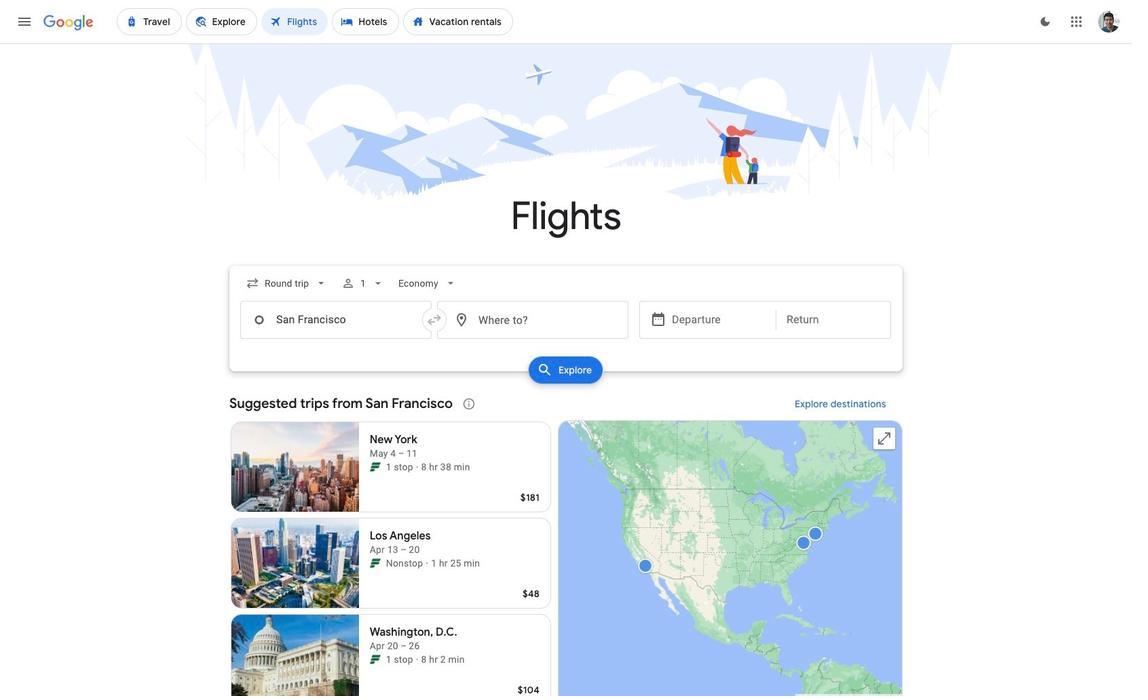 Task type: locate. For each thing, give the bounding box(es) containing it.
None field
[[240, 271, 333, 296], [393, 271, 463, 296], [240, 271, 333, 296], [393, 271, 463, 296]]

48 US dollars text field
[[523, 588, 540, 601]]

 image
[[416, 461, 418, 474], [416, 654, 418, 667]]

1 frontier image from the top
[[370, 462, 381, 473]]

2  image from the top
[[416, 654, 418, 667]]

 image
[[426, 557, 428, 571]]

1 vertical spatial frontier image
[[370, 559, 381, 569]]

0 vertical spatial  image
[[416, 461, 418, 474]]

frontier image
[[370, 655, 381, 666]]

Where from? text field
[[240, 301, 432, 339]]

1 vertical spatial  image
[[416, 654, 418, 667]]

Where to?  text field
[[437, 301, 628, 339]]

frontier image
[[370, 462, 381, 473], [370, 559, 381, 569]]

1  image from the top
[[416, 461, 418, 474]]

181 US dollars text field
[[520, 492, 540, 504]]

2 frontier image from the top
[[370, 559, 381, 569]]

change appearance image
[[1029, 5, 1061, 38]]

0 vertical spatial frontier image
[[370, 462, 381, 473]]

frontier image for the 48 us dollars "text field"
[[370, 559, 381, 569]]



Task type: describe. For each thing, give the bounding box(es) containing it.
main menu image
[[16, 14, 33, 30]]

 image for frontier icon corresponding to 181 us dollars text box
[[416, 461, 418, 474]]

Departure text field
[[672, 302, 766, 339]]

suggested trips from san francisco region
[[229, 388, 903, 697]]

frontier image for 181 us dollars text box
[[370, 462, 381, 473]]

Return text field
[[787, 302, 880, 339]]

Flight search field
[[219, 266, 913, 388]]

104 US dollars text field
[[518, 685, 540, 697]]

 image for frontier image
[[416, 654, 418, 667]]



Task type: vqa. For each thing, say whether or not it's contained in the screenshot.
'I'm Feeling Lucky' submit
no



